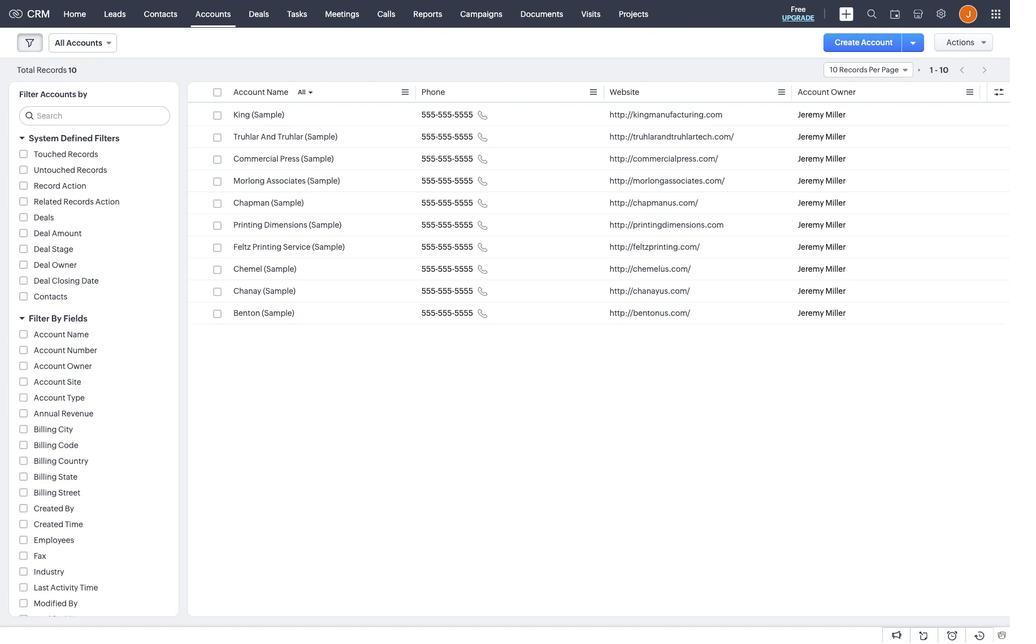 Task type: describe. For each thing, give the bounding box(es) containing it.
555-555-5555 for printing dimensions (sample)
[[422, 220, 473, 229]]

billing for billing city
[[34, 425, 57, 434]]

untouched records
[[34, 166, 107, 175]]

calls link
[[368, 0, 404, 27]]

-
[[935, 65, 938, 74]]

untouched
[[34, 166, 75, 175]]

(sample) inside printing dimensions (sample) "link"
[[309, 220, 342, 229]]

date
[[82, 276, 99, 285]]

http://printingdimensions.com link
[[610, 219, 724, 231]]

phone
[[422, 88, 445, 97]]

employees
[[34, 536, 74, 545]]

(sample) inside chemel (sample) link
[[264, 265, 296, 274]]

(sample) inside 'chapman (sample)' link
[[271, 198, 304, 207]]

5555 for http://truhlarandtruhlartech.com/
[[454, 132, 473, 141]]

filters
[[95, 133, 119, 143]]

printing inside feltz printing service (sample) link
[[252, 242, 281, 252]]

1 - 10
[[930, 65, 949, 74]]

10 Records Per Page field
[[824, 62, 913, 77]]

miller for http://bentonus.com/
[[826, 309, 846, 318]]

miller for http://printingdimensions.com
[[826, 220, 846, 229]]

type
[[67, 393, 85, 402]]

5555 for http://printingdimensions.com
[[454, 220, 473, 229]]

all for all accounts
[[55, 38, 65, 47]]

deals link
[[240, 0, 278, 27]]

records for touched
[[68, 150, 98, 159]]

industry
[[34, 568, 64, 577]]

modified by
[[34, 599, 78, 608]]

account number
[[34, 346, 97, 355]]

555-555-5555 for king (sample)
[[422, 110, 473, 119]]

555-555-5555 for truhlar and truhlar (sample)
[[422, 132, 473, 141]]

name for account number
[[67, 330, 89, 339]]

account site
[[34, 378, 81, 387]]

modified for modified time
[[34, 615, 67, 624]]

miller for http://commercialpress.com/
[[826, 154, 846, 163]]

documents
[[520, 9, 563, 18]]

benton (sample) link
[[233, 307, 294, 319]]

555-555-5555 for benton (sample)
[[422, 309, 473, 318]]

visits
[[581, 9, 601, 18]]

(sample) inside chanay (sample) link
[[263, 287, 296, 296]]

revenue
[[61, 409, 93, 418]]

filter by fields button
[[9, 309, 179, 328]]

chemel
[[233, 265, 262, 274]]

http://truhlarandtruhlartech.com/
[[610, 132, 734, 141]]

home link
[[55, 0, 95, 27]]

street
[[58, 488, 80, 497]]

billing country
[[34, 457, 88, 466]]

modified time
[[34, 615, 86, 624]]

name for all
[[267, 88, 288, 97]]

by
[[78, 90, 87, 99]]

time for modified time
[[68, 615, 86, 624]]

profile image
[[959, 5, 977, 23]]

and
[[261, 132, 276, 141]]

profile element
[[952, 0, 984, 27]]

billing street
[[34, 488, 80, 497]]

total records 10
[[17, 65, 77, 74]]

5555 for http://chapmanus.com/
[[454, 198, 473, 207]]

2 truhlar from the left
[[278, 132, 303, 141]]

feltz
[[233, 242, 251, 252]]

record
[[34, 181, 60, 190]]

http://truhlarandtruhlartech.com/ link
[[610, 131, 734, 142]]

projects
[[619, 9, 648, 18]]

1 vertical spatial account owner
[[34, 362, 92, 371]]

feltz printing service (sample) link
[[233, 241, 345, 253]]

5555 for http://chemelus.com/
[[454, 265, 473, 274]]

http://commercialpress.com/
[[610, 154, 718, 163]]

tasks link
[[278, 0, 316, 27]]

documents link
[[511, 0, 572, 27]]

associates
[[266, 176, 306, 185]]

http://kingmanufacturing.com link
[[610, 109, 723, 120]]

http://morlongassociates.com/
[[610, 176, 725, 185]]

10 for total records 10
[[68, 66, 77, 74]]

chanay (sample)
[[233, 287, 296, 296]]

all for all
[[298, 89, 306, 96]]

by for created
[[65, 504, 74, 513]]

http://commercialpress.com/ link
[[610, 153, 718, 164]]

5555 for http://bentonus.com/
[[454, 309, 473, 318]]

jeremy miller for http://commercialpress.com/
[[798, 154, 846, 163]]

jeremy miller for http://printingdimensions.com
[[798, 220, 846, 229]]

http://printingdimensions.com
[[610, 220, 724, 229]]

chanay (sample) link
[[233, 285, 296, 297]]

meetings link
[[316, 0, 368, 27]]

deal for deal closing date
[[34, 276, 50, 285]]

http://bentonus.com/ link
[[610, 307, 690, 319]]

jeremy miller for http://chemelus.com/
[[798, 265, 846, 274]]

crm
[[27, 8, 50, 20]]

touched
[[34, 150, 66, 159]]

created for created by
[[34, 504, 63, 513]]

fax
[[34, 552, 46, 561]]

jeremy for http://chanayus.com/
[[798, 287, 824, 296]]

billing code
[[34, 441, 78, 450]]

annual revenue
[[34, 409, 93, 418]]

billing city
[[34, 425, 73, 434]]

filter by fields
[[29, 314, 87, 323]]

defined
[[61, 133, 93, 143]]

all accounts
[[55, 38, 102, 47]]

created by
[[34, 504, 74, 513]]

10 inside 10 records per page field
[[830, 66, 838, 74]]

record action
[[34, 181, 86, 190]]

leads
[[104, 9, 126, 18]]

campaigns
[[460, 9, 502, 18]]

crm link
[[9, 8, 50, 20]]

jeremy for http://feltzprinting.com/
[[798, 242, 824, 252]]

benton (sample)
[[233, 309, 294, 318]]

commercial press (sample)
[[233, 154, 334, 163]]

filter for filter by fields
[[29, 314, 50, 323]]

(sample) inside benton (sample) link
[[262, 309, 294, 318]]

0 vertical spatial action
[[62, 181, 86, 190]]

555-555-5555 for chanay (sample)
[[422, 287, 473, 296]]

upgrade
[[782, 14, 815, 22]]

last activity time
[[34, 583, 98, 592]]

system
[[29, 133, 59, 143]]

accounts for all accounts
[[66, 38, 102, 47]]

filter for filter accounts by
[[19, 90, 39, 99]]

chapman
[[233, 198, 270, 207]]

jeremy for http://chemelus.com/
[[798, 265, 824, 274]]

by for filter
[[51, 314, 62, 323]]

jeremy for http://printingdimensions.com
[[798, 220, 824, 229]]

http://bentonus.com/
[[610, 309, 690, 318]]

jeremy miller for http://chanayus.com/
[[798, 287, 846, 296]]

actions
[[946, 38, 974, 47]]

555-555-5555 for morlong associates (sample)
[[422, 176, 473, 185]]

jeremy for http://truhlarandtruhlartech.com/
[[798, 132, 824, 141]]

1 truhlar from the left
[[233, 132, 259, 141]]

http://chapmanus.com/
[[610, 198, 698, 207]]

jeremy for http://bentonus.com/
[[798, 309, 824, 318]]

website
[[610, 88, 639, 97]]

chemel (sample) link
[[233, 263, 296, 275]]

number
[[67, 346, 97, 355]]

(sample) inside morlong associates (sample) link
[[307, 176, 340, 185]]

miller for http://morlongassociates.com/
[[826, 176, 846, 185]]

projects link
[[610, 0, 658, 27]]

deal for deal amount
[[34, 229, 50, 238]]

last
[[34, 583, 49, 592]]

leads link
[[95, 0, 135, 27]]

page
[[882, 66, 899, 74]]



Task type: locate. For each thing, give the bounding box(es) containing it.
3 deal from the top
[[34, 261, 50, 270]]

by inside dropdown button
[[51, 314, 62, 323]]

owner up closing
[[52, 261, 77, 270]]

555-555-5555 for chapman (sample)
[[422, 198, 473, 207]]

accounts inside field
[[66, 38, 102, 47]]

9 555-555-5555 from the top
[[422, 287, 473, 296]]

free upgrade
[[782, 5, 815, 22]]

row group containing king (sample)
[[188, 104, 1010, 324]]

3 5555 from the top
[[454, 154, 473, 163]]

stage
[[52, 245, 73, 254]]

reports link
[[404, 0, 451, 27]]

truhlar left and
[[233, 132, 259, 141]]

deal up the deal stage
[[34, 229, 50, 238]]

all up total records 10 on the top left of page
[[55, 38, 65, 47]]

5 billing from the top
[[34, 488, 57, 497]]

0 vertical spatial deals
[[249, 9, 269, 18]]

morlong associates (sample)
[[233, 176, 340, 185]]

0 horizontal spatial 10
[[68, 66, 77, 74]]

deal down the deal stage
[[34, 261, 50, 270]]

records inside 10 records per page field
[[839, 66, 867, 74]]

2 jeremy miller from the top
[[798, 132, 846, 141]]

1 horizontal spatial 10
[[830, 66, 838, 74]]

4 jeremy from the top
[[798, 176, 824, 185]]

1 horizontal spatial action
[[95, 197, 120, 206]]

10 555-555-5555 from the top
[[422, 309, 473, 318]]

2 deal from the top
[[34, 245, 50, 254]]

5 jeremy from the top
[[798, 198, 824, 207]]

created down billing street
[[34, 504, 63, 513]]

1 jeremy from the top
[[798, 110, 824, 119]]

truhlar and truhlar (sample) link
[[233, 131, 338, 142]]

5555 for http://kingmanufacturing.com
[[454, 110, 473, 119]]

7 jeremy miller from the top
[[798, 242, 846, 252]]

0 horizontal spatial all
[[55, 38, 65, 47]]

5 5555 from the top
[[454, 198, 473, 207]]

10 right the -
[[940, 65, 949, 74]]

http://feltzprinting.com/ link
[[610, 241, 700, 253]]

records left per
[[839, 66, 867, 74]]

1 jeremy miller from the top
[[798, 110, 846, 119]]

0 horizontal spatial name
[[67, 330, 89, 339]]

created for created time
[[34, 520, 63, 529]]

morlong associates (sample) link
[[233, 175, 340, 187]]

jeremy miller for http://truhlarandtruhlartech.com/
[[798, 132, 846, 141]]

modified down modified by
[[34, 615, 67, 624]]

filter left fields in the left of the page
[[29, 314, 50, 323]]

records for total
[[37, 65, 67, 74]]

records
[[37, 65, 67, 74], [839, 66, 867, 74], [68, 150, 98, 159], [77, 166, 107, 175], [63, 197, 94, 206]]

records for 10
[[839, 66, 867, 74]]

modified for modified by
[[34, 599, 67, 608]]

6 jeremy miller from the top
[[798, 220, 846, 229]]

jeremy for http://commercialpress.com/
[[798, 154, 824, 163]]

contacts link
[[135, 0, 186, 27]]

by left fields in the left of the page
[[51, 314, 62, 323]]

row group
[[188, 104, 1010, 324]]

search element
[[860, 0, 883, 28]]

jeremy miller
[[798, 110, 846, 119], [798, 132, 846, 141], [798, 154, 846, 163], [798, 176, 846, 185], [798, 198, 846, 207], [798, 220, 846, 229], [798, 242, 846, 252], [798, 265, 846, 274], [798, 287, 846, 296], [798, 309, 846, 318]]

(sample) right associates
[[307, 176, 340, 185]]

deal down the deal owner
[[34, 276, 50, 285]]

3 555-555-5555 from the top
[[422, 154, 473, 163]]

time for created time
[[65, 520, 83, 529]]

account name up account number
[[34, 330, 89, 339]]

6 miller from the top
[[826, 220, 846, 229]]

truhlar up press
[[278, 132, 303, 141]]

printing inside printing dimensions (sample) "link"
[[233, 220, 262, 229]]

king (sample)
[[233, 110, 284, 119]]

10 jeremy from the top
[[798, 309, 824, 318]]

6 5555 from the top
[[454, 220, 473, 229]]

billing for billing country
[[34, 457, 57, 466]]

name up king (sample) link
[[267, 88, 288, 97]]

deal for deal stage
[[34, 245, 50, 254]]

9 jeremy from the top
[[798, 287, 824, 296]]

(sample) inside feltz printing service (sample) link
[[312, 242, 345, 252]]

accounts link
[[186, 0, 240, 27]]

10 for 1 - 10
[[940, 65, 949, 74]]

0 horizontal spatial action
[[62, 181, 86, 190]]

billing down the annual
[[34, 425, 57, 434]]

by down 'street' at the bottom left of the page
[[65, 504, 74, 513]]

accounts left the deals link at the left top of the page
[[195, 9, 231, 18]]

0 vertical spatial account owner
[[798, 88, 856, 97]]

jeremy for http://kingmanufacturing.com
[[798, 110, 824, 119]]

all inside field
[[55, 38, 65, 47]]

2 vertical spatial time
[[68, 615, 86, 624]]

filter down total
[[19, 90, 39, 99]]

0 vertical spatial all
[[55, 38, 65, 47]]

1 vertical spatial name
[[67, 330, 89, 339]]

4 deal from the top
[[34, 276, 50, 285]]

2 5555 from the top
[[454, 132, 473, 141]]

1 horizontal spatial account owner
[[798, 88, 856, 97]]

chapman (sample) link
[[233, 197, 304, 209]]

0 horizontal spatial truhlar
[[233, 132, 259, 141]]

billing for billing code
[[34, 441, 57, 450]]

visits link
[[572, 0, 610, 27]]

10 down "all accounts" at left top
[[68, 66, 77, 74]]

filter inside dropdown button
[[29, 314, 50, 323]]

accounts down home
[[66, 38, 102, 47]]

chapman (sample)
[[233, 198, 304, 207]]

jeremy miller for http://kingmanufacturing.com
[[798, 110, 846, 119]]

1 vertical spatial deals
[[34, 213, 54, 222]]

(sample) inside king (sample) link
[[252, 110, 284, 119]]

8 jeremy from the top
[[798, 265, 824, 274]]

2 vertical spatial accounts
[[40, 90, 76, 99]]

chanay
[[233, 287, 261, 296]]

billing up created by
[[34, 488, 57, 497]]

miller for http://chanayus.com/
[[826, 287, 846, 296]]

10 inside total records 10
[[68, 66, 77, 74]]

records for untouched
[[77, 166, 107, 175]]

4 jeremy miller from the top
[[798, 176, 846, 185]]

6 555-555-5555 from the top
[[422, 220, 473, 229]]

fields
[[63, 314, 87, 323]]

0 horizontal spatial deals
[[34, 213, 54, 222]]

time down created by
[[65, 520, 83, 529]]

0 vertical spatial by
[[51, 314, 62, 323]]

2 vertical spatial owner
[[67, 362, 92, 371]]

accounts left by
[[40, 90, 76, 99]]

6 jeremy from the top
[[798, 220, 824, 229]]

contacts right the leads "link"
[[144, 9, 177, 18]]

(sample) inside the truhlar and truhlar (sample) link
[[305, 132, 338, 141]]

0 vertical spatial contacts
[[144, 9, 177, 18]]

0 vertical spatial printing
[[233, 220, 262, 229]]

7 miller from the top
[[826, 242, 846, 252]]

city
[[58, 425, 73, 434]]

http://morlongassociates.com/ link
[[610, 175, 725, 187]]

free
[[791, 5, 806, 14]]

deal left the stage
[[34, 245, 50, 254]]

(sample) down chemel (sample) link
[[263, 287, 296, 296]]

555-555-5555 for commercial press (sample)
[[422, 154, 473, 163]]

created time
[[34, 520, 83, 529]]

printing up chemel (sample) on the top left of the page
[[252, 242, 281, 252]]

action down untouched records
[[95, 197, 120, 206]]

billing up billing state
[[34, 457, 57, 466]]

3 miller from the top
[[826, 154, 846, 163]]

billing state
[[34, 473, 77, 482]]

contacts
[[144, 9, 177, 18], [34, 292, 67, 301]]

9 miller from the top
[[826, 287, 846, 296]]

(sample) up and
[[252, 110, 284, 119]]

dimensions
[[264, 220, 307, 229]]

9 jeremy miller from the top
[[798, 287, 846, 296]]

(sample) inside commercial press (sample) link
[[301, 154, 334, 163]]

1 horizontal spatial deals
[[249, 9, 269, 18]]

site
[[67, 378, 81, 387]]

press
[[280, 154, 299, 163]]

billing for billing state
[[34, 473, 57, 482]]

calendar image
[[890, 9, 900, 18]]

time right "activity"
[[80, 583, 98, 592]]

owner
[[831, 88, 856, 97], [52, 261, 77, 270], [67, 362, 92, 371]]

name
[[267, 88, 288, 97], [67, 330, 89, 339]]

http://chanayus.com/ link
[[610, 285, 690, 297]]

create menu element
[[833, 0, 860, 27]]

0 vertical spatial modified
[[34, 599, 67, 608]]

All Accounts field
[[49, 33, 117, 53]]

555-555-5555 for feltz printing service (sample)
[[422, 242, 473, 252]]

555-555-5555 for chemel (sample)
[[422, 265, 473, 274]]

create menu image
[[839, 7, 854, 21]]

feltz printing service (sample)
[[233, 242, 345, 252]]

accounts
[[195, 9, 231, 18], [66, 38, 102, 47], [40, 90, 76, 99]]

records for related
[[63, 197, 94, 206]]

8 jeremy miller from the top
[[798, 265, 846, 274]]

3 jeremy miller from the top
[[798, 154, 846, 163]]

all up truhlar and truhlar (sample)
[[298, 89, 306, 96]]

Search text field
[[20, 107, 170, 125]]

9 5555 from the top
[[454, 287, 473, 296]]

7 555-555-5555 from the top
[[422, 242, 473, 252]]

10 miller from the top
[[826, 309, 846, 318]]

filter
[[19, 90, 39, 99], [29, 314, 50, 323]]

account owner down account number
[[34, 362, 92, 371]]

http://chapmanus.com/ link
[[610, 197, 698, 209]]

jeremy for http://morlongassociates.com/
[[798, 176, 824, 185]]

2 miller from the top
[[826, 132, 846, 141]]

2 created from the top
[[34, 520, 63, 529]]

service
[[283, 242, 311, 252]]

time down modified by
[[68, 615, 86, 624]]

jeremy
[[798, 110, 824, 119], [798, 132, 824, 141], [798, 154, 824, 163], [798, 176, 824, 185], [798, 198, 824, 207], [798, 220, 824, 229], [798, 242, 824, 252], [798, 265, 824, 274], [798, 287, 824, 296], [798, 309, 824, 318]]

0 vertical spatial owner
[[831, 88, 856, 97]]

0 vertical spatial accounts
[[195, 9, 231, 18]]

modified down last
[[34, 599, 67, 608]]

8 555-555-5555 from the top
[[422, 265, 473, 274]]

1 vertical spatial account name
[[34, 330, 89, 339]]

miller for http://chapmanus.com/
[[826, 198, 846, 207]]

1 vertical spatial time
[[80, 583, 98, 592]]

account
[[861, 38, 893, 47], [233, 88, 265, 97], [798, 88, 829, 97], [34, 330, 65, 339], [34, 346, 65, 355], [34, 362, 65, 371], [34, 378, 65, 387], [34, 393, 65, 402]]

2 horizontal spatial 10
[[940, 65, 949, 74]]

1 vertical spatial by
[[65, 504, 74, 513]]

name down fields in the left of the page
[[67, 330, 89, 339]]

2 555-555-5555 from the top
[[422, 132, 473, 141]]

owner down number
[[67, 362, 92, 371]]

8 miller from the top
[[826, 265, 846, 274]]

4 billing from the top
[[34, 473, 57, 482]]

create account button
[[823, 33, 904, 52]]

4 555-555-5555 from the top
[[422, 176, 473, 185]]

country
[[58, 457, 88, 466]]

(sample) up printing dimensions (sample) "link"
[[271, 198, 304, 207]]

account name up king (sample)
[[233, 88, 288, 97]]

by down the last activity time
[[68, 599, 78, 608]]

records down record action
[[63, 197, 94, 206]]

jeremy miller for http://bentonus.com/
[[798, 309, 846, 318]]

1 5555 from the top
[[454, 110, 473, 119]]

10
[[940, 65, 949, 74], [830, 66, 838, 74], [68, 66, 77, 74]]

billing up billing street
[[34, 473, 57, 482]]

touched records
[[34, 150, 98, 159]]

10 5555 from the top
[[454, 309, 473, 318]]

miller for http://truhlarandtruhlartech.com/
[[826, 132, 846, 141]]

account name for all
[[233, 88, 288, 97]]

1 deal from the top
[[34, 229, 50, 238]]

1 vertical spatial owner
[[52, 261, 77, 270]]

annual
[[34, 409, 60, 418]]

jeremy miller for http://chapmanus.com/
[[798, 198, 846, 207]]

printing down chapman
[[233, 220, 262, 229]]

5555 for http://commercialpress.com/
[[454, 154, 473, 163]]

2 jeremy from the top
[[798, 132, 824, 141]]

1 vertical spatial contacts
[[34, 292, 67, 301]]

total
[[17, 65, 35, 74]]

account name
[[233, 88, 288, 97], [34, 330, 89, 339]]

1 vertical spatial accounts
[[66, 38, 102, 47]]

0 horizontal spatial account owner
[[34, 362, 92, 371]]

state
[[58, 473, 77, 482]]

create account
[[835, 38, 893, 47]]

billing for billing street
[[34, 488, 57, 497]]

http://chemelus.com/
[[610, 265, 691, 274]]

deal owner
[[34, 261, 77, 270]]

0 horizontal spatial account name
[[34, 330, 89, 339]]

4 5555 from the top
[[454, 176, 473, 185]]

campaigns link
[[451, 0, 511, 27]]

1 555-555-5555 from the top
[[422, 110, 473, 119]]

king
[[233, 110, 250, 119]]

1 modified from the top
[[34, 599, 67, 608]]

deal for deal owner
[[34, 261, 50, 270]]

deal amount
[[34, 229, 82, 238]]

1 horizontal spatial name
[[267, 88, 288, 97]]

0 horizontal spatial contacts
[[34, 292, 67, 301]]

account inside button
[[861, 38, 893, 47]]

555-
[[422, 110, 438, 119], [438, 110, 454, 119], [422, 132, 438, 141], [438, 132, 454, 141], [422, 154, 438, 163], [438, 154, 454, 163], [422, 176, 438, 185], [438, 176, 454, 185], [422, 198, 438, 207], [438, 198, 454, 207], [422, 220, 438, 229], [438, 220, 454, 229], [422, 242, 438, 252], [438, 242, 454, 252], [422, 265, 438, 274], [438, 265, 454, 274], [422, 287, 438, 296], [438, 287, 454, 296], [422, 309, 438, 318], [438, 309, 454, 318]]

(sample) right service
[[312, 242, 345, 252]]

deals down related
[[34, 213, 54, 222]]

commercial
[[233, 154, 278, 163]]

2 modified from the top
[[34, 615, 67, 624]]

deals left tasks link
[[249, 9, 269, 18]]

all
[[55, 38, 65, 47], [298, 89, 306, 96]]

miller for http://kingmanufacturing.com
[[826, 110, 846, 119]]

account name for account number
[[34, 330, 89, 339]]

created up employees
[[34, 520, 63, 529]]

commercial press (sample) link
[[233, 153, 334, 164]]

1 horizontal spatial all
[[298, 89, 306, 96]]

5 555-555-5555 from the top
[[422, 198, 473, 207]]

1 billing from the top
[[34, 425, 57, 434]]

(sample)
[[252, 110, 284, 119], [305, 132, 338, 141], [301, 154, 334, 163], [307, 176, 340, 185], [271, 198, 304, 207], [309, 220, 342, 229], [312, 242, 345, 252], [264, 265, 296, 274], [263, 287, 296, 296], [262, 309, 294, 318]]

records down defined
[[68, 150, 98, 159]]

3 billing from the top
[[34, 457, 57, 466]]

by for modified
[[68, 599, 78, 608]]

jeremy miller for http://morlongassociates.com/
[[798, 176, 846, 185]]

10 down create
[[830, 66, 838, 74]]

3 jeremy from the top
[[798, 154, 824, 163]]

deal stage
[[34, 245, 73, 254]]

1 vertical spatial filter
[[29, 314, 50, 323]]

owner down 10 records per page
[[831, 88, 856, 97]]

miller
[[826, 110, 846, 119], [826, 132, 846, 141], [826, 154, 846, 163], [826, 176, 846, 185], [826, 198, 846, 207], [826, 220, 846, 229], [826, 242, 846, 252], [826, 265, 846, 274], [826, 287, 846, 296], [826, 309, 846, 318]]

5555 for http://morlongassociates.com/
[[454, 176, 473, 185]]

chemel (sample)
[[233, 265, 296, 274]]

account owner down 10 records per page
[[798, 88, 856, 97]]

deal closing date
[[34, 276, 99, 285]]

2 vertical spatial by
[[68, 599, 78, 608]]

per
[[869, 66, 880, 74]]

billing
[[34, 425, 57, 434], [34, 441, 57, 450], [34, 457, 57, 466], [34, 473, 57, 482], [34, 488, 57, 497]]

accounts for filter accounts by
[[40, 90, 76, 99]]

records up filter accounts by
[[37, 65, 67, 74]]

home
[[64, 9, 86, 18]]

billing down billing city
[[34, 441, 57, 450]]

8 5555 from the top
[[454, 265, 473, 274]]

filter accounts by
[[19, 90, 87, 99]]

search image
[[867, 9, 877, 19]]

printing dimensions (sample) link
[[233, 219, 342, 231]]

5 jeremy miller from the top
[[798, 198, 846, 207]]

1 vertical spatial all
[[298, 89, 306, 96]]

10 jeremy miller from the top
[[798, 309, 846, 318]]

1 created from the top
[[34, 504, 63, 513]]

4 miller from the top
[[826, 176, 846, 185]]

7 5555 from the top
[[454, 242, 473, 252]]

0 vertical spatial created
[[34, 504, 63, 513]]

1 vertical spatial modified
[[34, 615, 67, 624]]

1 vertical spatial printing
[[252, 242, 281, 252]]

2 billing from the top
[[34, 441, 57, 450]]

0 vertical spatial filter
[[19, 90, 39, 99]]

system defined filters
[[29, 133, 119, 143]]

(sample) down feltz printing service (sample) link
[[264, 265, 296, 274]]

7 jeremy from the top
[[798, 242, 824, 252]]

1 miller from the top
[[826, 110, 846, 119]]

miller for http://chemelus.com/
[[826, 265, 846, 274]]

0 vertical spatial time
[[65, 520, 83, 529]]

miller for http://feltzprinting.com/
[[826, 242, 846, 252]]

(sample) down chanay (sample) link
[[262, 309, 294, 318]]

create
[[835, 38, 860, 47]]

0 vertical spatial account name
[[233, 88, 288, 97]]

5 miller from the top
[[826, 198, 846, 207]]

1 horizontal spatial truhlar
[[278, 132, 303, 141]]

jeremy for http://chapmanus.com/
[[798, 198, 824, 207]]

navigation
[[954, 62, 993, 78]]

1 horizontal spatial contacts
[[144, 9, 177, 18]]

truhlar
[[233, 132, 259, 141], [278, 132, 303, 141]]

5555 for http://feltzprinting.com/
[[454, 242, 473, 252]]

contacts down closing
[[34, 292, 67, 301]]

jeremy miller for http://feltzprinting.com/
[[798, 242, 846, 252]]

by
[[51, 314, 62, 323], [65, 504, 74, 513], [68, 599, 78, 608]]

action up 'related records action'
[[62, 181, 86, 190]]

(sample) up service
[[309, 220, 342, 229]]

1 vertical spatial created
[[34, 520, 63, 529]]

records down touched records
[[77, 166, 107, 175]]

code
[[58, 441, 78, 450]]

1 vertical spatial action
[[95, 197, 120, 206]]

5555 for http://chanayus.com/
[[454, 287, 473, 296]]

1 horizontal spatial account name
[[233, 88, 288, 97]]

(sample) up commercial press (sample) link
[[305, 132, 338, 141]]

reports
[[413, 9, 442, 18]]

http://chanayus.com/
[[610, 287, 690, 296]]

0 vertical spatial name
[[267, 88, 288, 97]]

(sample) right press
[[301, 154, 334, 163]]

http://chemelus.com/ link
[[610, 263, 691, 275]]

related records action
[[34, 197, 120, 206]]



Task type: vqa. For each thing, say whether or not it's contained in the screenshot.


